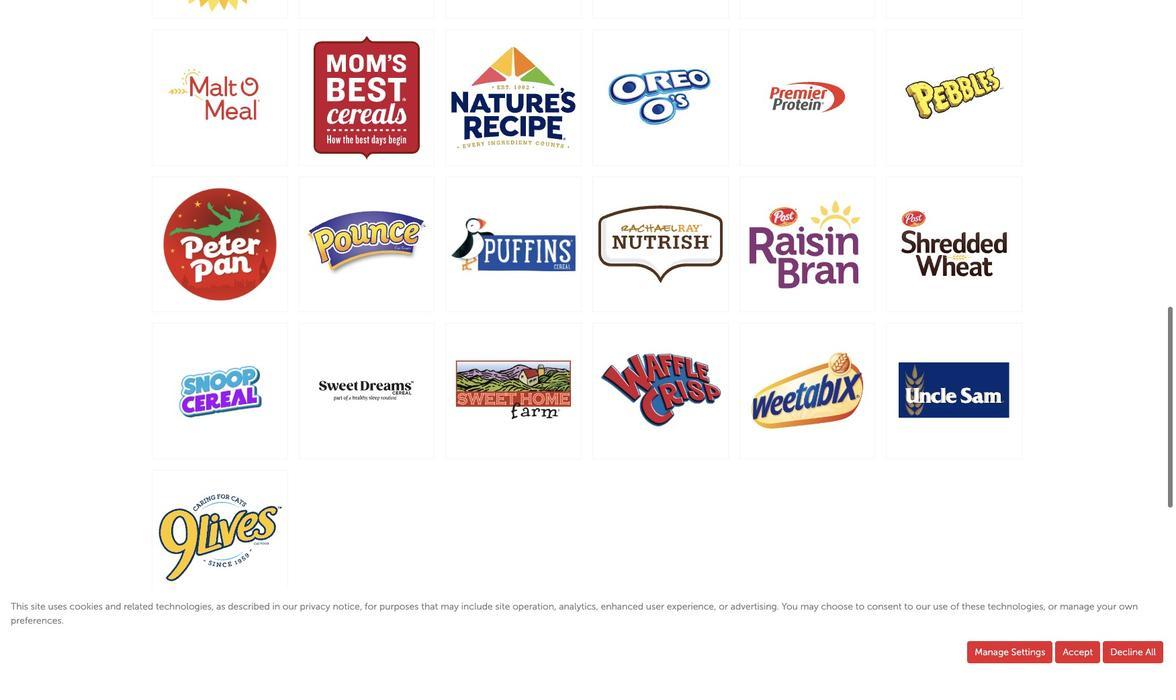 Task type: vqa. For each thing, say whether or not it's contained in the screenshot.
read now
no



Task type: locate. For each thing, give the bounding box(es) containing it.
or left advertising. in the right of the page
[[719, 601, 728, 613]]

1 horizontal spatial or
[[1048, 601, 1057, 613]]

technologies, left the as
[[156, 601, 214, 613]]

this site uses cookies and related technologies, as described in our privacy notice
[[11, 601, 360, 613]]

sweet home farm logo image
[[452, 329, 576, 453]]

decline
[[1110, 647, 1143, 658]]

may right that
[[441, 601, 459, 613]]

to right choose
[[856, 601, 865, 613]]

, for purposes that may include site operation, analytics, enhanced user experience, or advertising. you may choose to consent to our use of these technologies, or manage your own preferences.
[[11, 601, 1138, 627]]

1 horizontal spatial to
[[904, 601, 913, 613]]

1 to from the left
[[856, 601, 865, 613]]

of
[[950, 601, 959, 613]]

9lives® image
[[158, 476, 282, 600]]

pounce® treats image
[[305, 182, 429, 306]]

0 horizontal spatial or
[[719, 601, 728, 613]]

1 technologies, from the left
[[156, 601, 214, 613]]

own
[[1119, 601, 1138, 613]]

in our
[[272, 601, 297, 613]]

1 horizontal spatial may
[[800, 601, 819, 613]]

technologies,
[[156, 601, 214, 613], [988, 601, 1046, 613]]

this
[[11, 601, 28, 613]]

site inside the , for purposes that may include site operation, analytics, enhanced user experience, or advertising. you may choose to consent to our use of these technologies, or manage your own preferences.
[[495, 601, 510, 613]]

site
[[31, 601, 45, 613], [495, 601, 510, 613]]

operation,
[[513, 601, 556, 613]]

accept button
[[1056, 641, 1100, 664]]

choose
[[821, 601, 853, 613]]

to
[[856, 601, 865, 613], [904, 601, 913, 613]]

described
[[228, 601, 270, 613]]

raisin bran logo image
[[745, 182, 869, 306]]

site up preferences.
[[31, 601, 45, 613]]

2 site from the left
[[495, 601, 510, 613]]

or left manage
[[1048, 601, 1057, 613]]

oreo o's logo image
[[598, 36, 722, 160]]

puffin's cereal logo image
[[452, 182, 576, 306]]

or
[[719, 601, 728, 613], [1048, 601, 1057, 613]]

for
[[365, 601, 377, 613]]

2 may from the left
[[800, 601, 819, 613]]

to left our
[[904, 601, 913, 613]]

manage settings button
[[967, 641, 1053, 664]]

0 horizontal spatial may
[[441, 601, 459, 613]]

may
[[441, 601, 459, 613], [800, 601, 819, 613]]

0 horizontal spatial to
[[856, 601, 865, 613]]

0 horizontal spatial technologies,
[[156, 601, 214, 613]]

0 horizontal spatial site
[[31, 601, 45, 613]]

2 technologies, from the left
[[988, 601, 1046, 613]]

decline all button
[[1103, 641, 1163, 664]]

malt o meal hot logo image
[[158, 36, 282, 160]]

preferences.
[[11, 615, 64, 627]]

manage
[[1060, 601, 1095, 613]]

consent
[[867, 601, 902, 613]]

2 or from the left
[[1048, 601, 1057, 613]]

rachael ray® nutrish® image
[[598, 182, 722, 306]]

accept
[[1063, 647, 1093, 658]]

1 horizontal spatial site
[[495, 601, 510, 613]]

user
[[646, 601, 664, 613]]

may right the you
[[800, 601, 819, 613]]

1 horizontal spatial technologies,
[[988, 601, 1046, 613]]

site right include on the left of page
[[495, 601, 510, 613]]

technologies, right these
[[988, 601, 1046, 613]]

that
[[421, 601, 438, 613]]



Task type: describe. For each thing, give the bounding box(es) containing it.
,
[[360, 601, 362, 613]]

all
[[1146, 647, 1156, 658]]

1 site from the left
[[31, 601, 45, 613]]

and
[[105, 601, 121, 613]]

these
[[962, 601, 985, 613]]

manage
[[975, 647, 1009, 658]]

our
[[916, 601, 931, 613]]

use
[[933, 601, 948, 613]]

privacy notice
[[300, 601, 360, 613]]

privacy notice link
[[300, 601, 360, 613]]

manage settings
[[975, 647, 1045, 658]]

honey bunches of oats logo image
[[158, 0, 282, 13]]

uncle sam logo image
[[892, 329, 1016, 453]]

decline all
[[1110, 647, 1156, 658]]

enhanced
[[601, 601, 644, 613]]

your
[[1097, 601, 1117, 613]]

weetabix logo image
[[745, 329, 869, 453]]

sweet dreams logo image
[[305, 329, 429, 453]]

technologies, inside the , for purposes that may include site operation, analytics, enhanced user experience, or advertising. you may choose to consent to our use of these technologies, or manage your own preferences.
[[988, 601, 1046, 613]]

mom's best logo image
[[305, 36, 429, 160]]

1 may from the left
[[441, 601, 459, 613]]

analytics,
[[559, 601, 598, 613]]

experience,
[[667, 601, 716, 613]]

as
[[216, 601, 225, 613]]

shredded wheat logo image
[[892, 182, 1016, 306]]

2 to from the left
[[904, 601, 913, 613]]

premier protein logo image
[[745, 36, 869, 160]]

uses
[[48, 601, 67, 613]]

related
[[124, 601, 153, 613]]

nature's recipe® image
[[452, 36, 576, 160]]

purposes
[[379, 601, 419, 613]]

pebbles logo image
[[892, 36, 1016, 160]]

advertising.
[[731, 601, 779, 613]]

waffle crisp logo image
[[598, 329, 722, 453]]

settings
[[1011, 647, 1045, 658]]

include
[[461, 601, 493, 613]]

snoop cereal logo image
[[158, 329, 282, 453]]

peter pan logo image
[[158, 182, 282, 306]]

you
[[782, 601, 798, 613]]

cookies
[[70, 601, 103, 613]]

1 or from the left
[[719, 601, 728, 613]]



